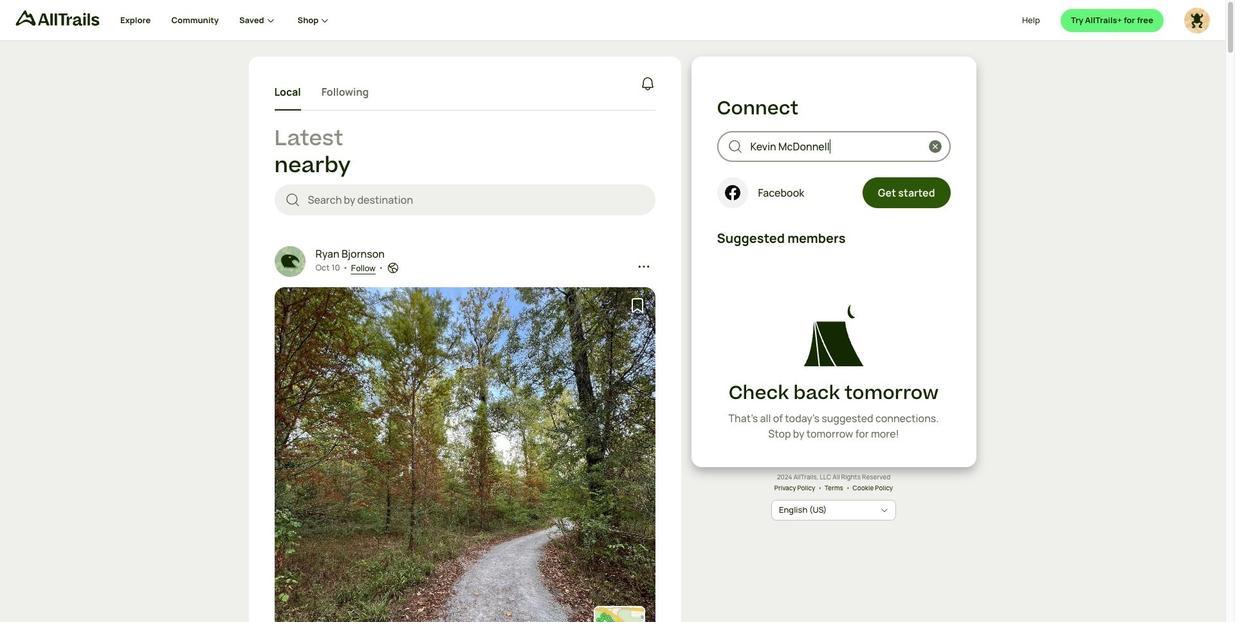 Task type: locate. For each thing, give the bounding box(es) containing it.
none search field search by destination
[[274, 185, 655, 216]]

icon image
[[717, 177, 748, 208]]

more options image
[[637, 261, 650, 274]]

None search field
[[717, 131, 951, 162], [274, 185, 655, 216], [717, 131, 951, 162]]

dialog
[[0, 0, 1235, 623]]

james image
[[1185, 7, 1210, 33]]

tab list
[[274, 74, 369, 110]]

Search for a member field
[[751, 139, 921, 154]]

add to list image
[[630, 298, 645, 313]]

ryan bjornson image
[[274, 247, 305, 277]]



Task type: describe. For each thing, give the bounding box(es) containing it.
navigate previous image
[[289, 472, 301, 485]]

clear image
[[927, 139, 943, 154]]

notifications image
[[640, 76, 655, 91]]

navigate next image
[[628, 472, 641, 485]]

cookie consent banner dialog
[[15, 562, 1210, 607]]

Search by destination field
[[308, 193, 645, 208]]



Task type: vqa. For each thing, say whether or not it's contained in the screenshot.
2h
no



